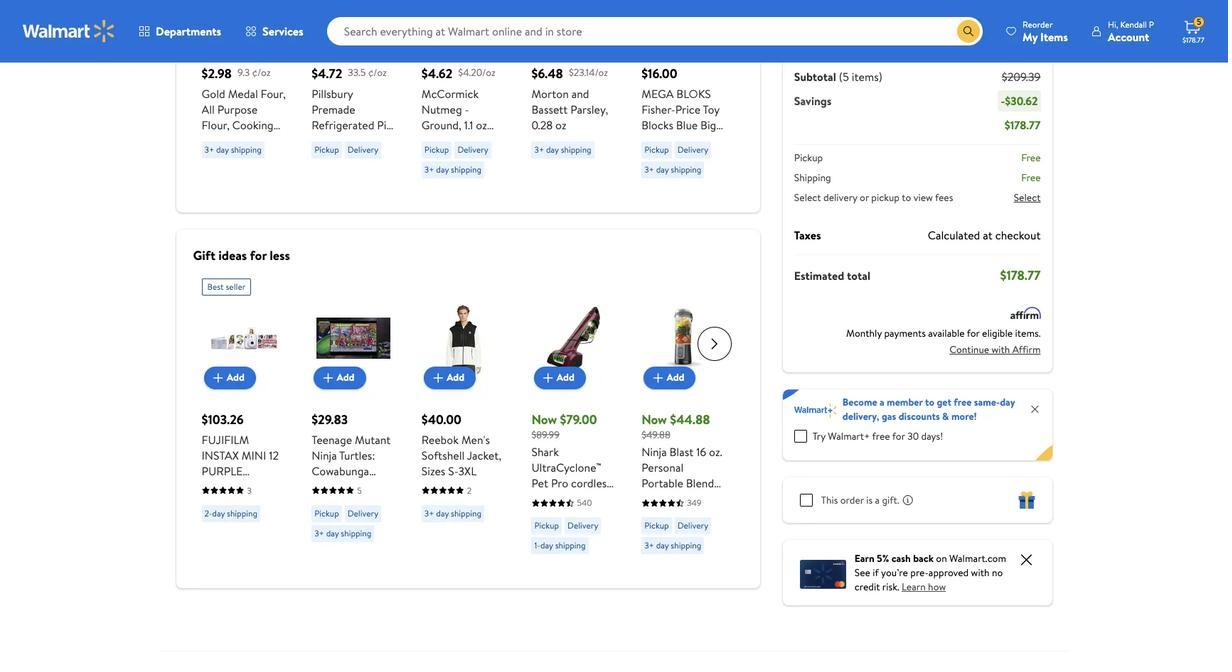 Task type: locate. For each thing, give the bounding box(es) containing it.
shipping down bag
[[671, 163, 702, 175]]

shipping down 3xl at the left bottom
[[451, 508, 482, 520]]

add to cart image inside $2.98 group
[[210, 23, 227, 40]]

1 vertical spatial items
[[1041, 29, 1068, 44]]

add to cart image up $4.72
[[320, 23, 337, 40]]

gold
[[202, 86, 225, 101]]

1 horizontal spatial ¢/oz
[[368, 66, 387, 80]]

1 horizontal spatial 5
[[1197, 16, 1202, 28]]

with
[[992, 343, 1010, 357], [642, 492, 663, 507], [971, 566, 990, 580]]

add to cart image for $2.98
[[210, 23, 227, 40]]

back
[[914, 552, 934, 566]]

add for mccormick nutmeg - ground, 1.1 oz mixed spices & seasonings
[[447, 25, 465, 39]]

now
[[890, 24, 908, 38]]

¢/oz inside $2.98 9.3 ¢/oz gold medal four, all purpose flour, cooking and baking ingredient, 2 lb.
[[252, 66, 271, 80]]

&
[[488, 133, 496, 148], [943, 410, 949, 424]]

toy
[[703, 101, 720, 117]]

for
[[680, 164, 696, 180]]

add inside $4.72 group
[[337, 25, 355, 39]]

1 vertical spatial $178.77
[[1005, 117, 1041, 133]]

add to cart image for ninja blast 16 oz. personal portable blender with leak proof lid and easy sip spout, perfect for smoothies, black, bc100bk
[[650, 370, 667, 387]]

0 horizontal spatial oz
[[368, 148, 379, 164]]

add inside $2.98 group
[[227, 25, 245, 39]]

0 horizontal spatial -
[[365, 479, 370, 495]]

this
[[822, 494, 838, 508]]

shipping inside $29.83 group
[[341, 527, 372, 540]]

add to cart image
[[320, 23, 337, 40], [430, 23, 447, 40], [650, 23, 667, 40], [210, 370, 227, 387], [320, 370, 337, 387], [650, 370, 667, 387]]

learn more about gifting image
[[903, 495, 914, 507]]

a right the is
[[875, 494, 880, 508]]

shipping inside $2.98 group
[[231, 143, 262, 155]]

reduced price image
[[806, 10, 834, 38]]

add to cart image up $29.83
[[320, 370, 337, 387]]

services button
[[233, 14, 316, 48]]

5 down "cowabunga"
[[357, 485, 362, 497]]

day inside $16.00 group
[[656, 163, 669, 175]]

pickup down the collection in the bottom of the page
[[315, 508, 339, 520]]

shipping down 'switch'
[[341, 527, 372, 540]]

1 vertical spatial to
[[925, 396, 935, 410]]

close nudge image
[[1016, 18, 1027, 30]]

cart
[[901, 10, 918, 24]]

shipping down '3'
[[227, 508, 258, 520]]

add to cart image inside now $79.00 "group"
[[540, 370, 557, 387]]

nutmeg
[[422, 101, 462, 117]]

ninja inside $29.83 teenage mutant ninja turtles: cowabunga collection - nintendo switch
[[312, 448, 337, 463]]

- right the nutmeg on the top of page
[[465, 101, 469, 117]]

day up toddler
[[656, 163, 669, 175]]

30
[[908, 430, 919, 444]]

add up $29.83
[[337, 371, 355, 385]]

$178.77
[[1183, 35, 1205, 45], [1005, 117, 1041, 133], [1001, 267, 1041, 285]]

pickup
[[315, 143, 339, 155], [425, 143, 449, 155], [645, 143, 669, 155], [795, 151, 823, 165], [315, 508, 339, 520], [535, 520, 559, 532], [645, 520, 669, 532]]

1 vertical spatial with
[[642, 492, 663, 507]]

subtotal (5 items)
[[795, 69, 883, 85]]

prices.
[[981, 10, 1008, 24]]

oz inside $4.62 $4.20/oz mccormick nutmeg - ground, 1.1 oz mixed spices & seasonings
[[476, 117, 487, 133]]

add button up $16.00
[[644, 20, 696, 43]]

men's
[[462, 432, 490, 448]]

add button for morton and bassett parsley, 0.28 oz
[[534, 20, 586, 43]]

$103.26
[[202, 411, 244, 429]]

¢/oz right 33.5
[[368, 66, 387, 80]]

pickup up 1- on the bottom left
[[535, 520, 559, 532]]

add up 33.5
[[337, 25, 355, 39]]

0 horizontal spatial &
[[488, 133, 496, 148]]

delivery
[[348, 143, 379, 155], [458, 143, 489, 155], [678, 143, 709, 155], [348, 508, 379, 520], [568, 520, 599, 532], [678, 520, 709, 532]]

free inside become a member to get free same-day delivery, gas discounts & more!
[[954, 396, 972, 410]]

day down 0.28
[[546, 143, 559, 155]]

0 horizontal spatial ¢/oz
[[252, 66, 271, 80]]

1 now from the left
[[532, 411, 557, 429]]

add button for shark ultracyclone™ pet pro cordless handheld vacuum ch950
[[534, 367, 586, 389]]

oz inside $6.48 $23.14/oz morton and bassett parsley, 0.28 oz
[[556, 117, 567, 133]]

add for morton and bassett parsley, 0.28 oz
[[557, 25, 575, 39]]

0 vertical spatial &
[[488, 133, 496, 148]]

add button up 9.3
[[204, 20, 256, 43]]

add button up $29.83
[[314, 367, 366, 389]]

5 inside $29.83 group
[[357, 485, 362, 497]]

shipping inside $103.26 group
[[227, 508, 258, 520]]

with left no
[[971, 566, 990, 580]]

0 vertical spatial with
[[992, 343, 1010, 357]]

$178.77 down $30.62
[[1005, 117, 1041, 133]]

add to cart image inside $4.72 group
[[320, 23, 337, 40]]

monthly
[[847, 327, 882, 341]]

free right get
[[954, 396, 972, 410]]

2 select from the left
[[1014, 191, 1041, 205]]

2 vertical spatial $178.77
[[1001, 267, 1041, 285]]

$29.83 group
[[312, 273, 396, 548]]

for
[[910, 24, 923, 38], [250, 246, 267, 264], [967, 327, 980, 341], [893, 430, 905, 444], [642, 539, 656, 554]]

to inside become a member to get free same-day delivery, gas discounts & more!
[[925, 396, 935, 410]]

5 for 5
[[357, 485, 362, 497]]

for inside items in your cart have reduced prices. check out now for extra savings!
[[910, 24, 923, 38]]

add button up $44.88
[[644, 367, 696, 389]]

oz.
[[709, 445, 723, 460]]

1-day shipping
[[535, 540, 586, 552]]

add button inside $4.62 group
[[424, 20, 476, 43]]

add button inside $2.98 group
[[204, 20, 256, 43]]

- right the collection in the bottom of the page
[[365, 479, 370, 495]]

to left get
[[925, 396, 935, 410]]

delivery inside now $44.88 'group'
[[678, 520, 709, 532]]

0 horizontal spatial ninja
[[312, 448, 337, 463]]

0 horizontal spatial now
[[532, 411, 557, 429]]

1 horizontal spatial oz
[[476, 117, 487, 133]]

free for shipping
[[1022, 171, 1041, 185]]

walmart image
[[23, 20, 115, 43]]

$103.26 group
[[202, 273, 286, 528]]

mega
[[642, 86, 674, 101]]

0 horizontal spatial items
[[843, 10, 867, 24]]

2 free from the top
[[1022, 171, 1041, 185]]

0 vertical spatial 2
[[258, 148, 264, 164]]

1 horizontal spatial and
[[659, 507, 677, 523]]

oz right 14.1
[[368, 148, 379, 164]]

select down shipping
[[795, 191, 821, 205]]

shipping down parsley,
[[561, 143, 592, 155]]

add up the $6.48
[[557, 25, 575, 39]]

3+ inside $4.62 group
[[425, 163, 434, 175]]

to left view
[[902, 191, 912, 205]]

& inside become a member to get free same-day delivery, gas discounts & more!
[[943, 410, 949, 424]]

3+ day shipping down s-
[[425, 508, 482, 520]]

1 select from the left
[[795, 191, 821, 205]]

now $79.00 group
[[532, 273, 616, 561]]

1 ¢/oz from the left
[[252, 66, 271, 80]]

walmart.com
[[950, 552, 1007, 566]]

3+ inside $16.00 group
[[645, 163, 654, 175]]

now inside now $79.00 $89.99 shark ultracyclone™ pet pro cordless handheld vacuum ch950
[[532, 411, 557, 429]]

$44.88
[[670, 411, 710, 429]]

3+ day shipping
[[205, 143, 262, 155], [535, 143, 592, 155], [425, 163, 482, 175], [645, 163, 702, 175], [425, 508, 482, 520], [315, 527, 372, 540], [645, 540, 702, 552]]

0 vertical spatial free
[[1022, 151, 1041, 165]]

premade
[[312, 101, 356, 117]]

for left '30' on the bottom right of page
[[893, 430, 905, 444]]

continue
[[950, 343, 990, 357]]

1 horizontal spatial 2
[[467, 485, 472, 497]]

is
[[867, 494, 873, 508]]

turtles:
[[339, 448, 375, 463]]

1 horizontal spatial select
[[1014, 191, 1041, 205]]

delivery up the for
[[678, 143, 709, 155]]

add button up $40.00 at the left of page
[[424, 367, 476, 389]]

day down mixed
[[436, 163, 449, 175]]

now inside "now $44.88 $49.88 ninja blast 16 oz. personal portable blender with leak proof lid and easy sip spout, perfect for smoothies, black, bc100bk"
[[642, 411, 667, 429]]

with down eligible
[[992, 343, 1010, 357]]

33.5
[[348, 66, 366, 80]]

teenage
[[312, 432, 352, 448]]

- inside $29.83 teenage mutant ninja turtles: cowabunga collection - nintendo switch
[[365, 479, 370, 495]]

add to cart image inside $40.00 group
[[430, 370, 447, 387]]

black,
[[642, 554, 671, 570]]

add to cart image up $2.98
[[210, 23, 227, 40]]

with left leak at the right bottom of the page
[[642, 492, 663, 507]]

add inside $4.62 group
[[447, 25, 465, 39]]

cash
[[892, 552, 911, 566]]

cowabunga
[[312, 463, 369, 479]]

subtotal
[[795, 69, 836, 85]]

items inside the reorder my items
[[1041, 29, 1068, 44]]

shipping down the spices
[[451, 163, 482, 175]]

3+ day shipping down flour,
[[205, 143, 262, 155]]

day inside now $79.00 "group"
[[541, 540, 553, 552]]

add to cart image
[[210, 23, 227, 40], [540, 23, 557, 40], [430, 370, 447, 387], [540, 370, 557, 387]]

add inside the $6.48 group
[[557, 25, 575, 39]]

add button up $4.72
[[314, 20, 366, 43]]

lb.
[[267, 148, 278, 164]]

out
[[873, 24, 887, 38]]

0 horizontal spatial select
[[795, 191, 821, 205]]

now for now $44.88
[[642, 411, 667, 429]]

3+ day shipping up toddler
[[645, 163, 702, 175]]

day inside $103.26 group
[[212, 508, 225, 520]]

1 horizontal spatial &
[[943, 410, 949, 424]]

add button inside now $44.88 'group'
[[644, 367, 696, 389]]

pickup inside $4.62 group
[[425, 143, 449, 155]]

$178.77 right 'hi, kendall p account'
[[1183, 35, 1205, 45]]

now left $44.88
[[642, 411, 667, 429]]

ninja for $44.88
[[642, 445, 667, 460]]

0 vertical spatial 5
[[1197, 16, 1202, 28]]

p
[[1150, 18, 1155, 30]]

add inside now $44.88 'group'
[[667, 371, 685, 385]]

$40.00 group
[[422, 273, 506, 528]]

and
[[572, 86, 589, 101], [659, 507, 677, 523]]

bassett
[[532, 101, 568, 117]]

free for pickup
[[1022, 151, 1041, 165]]

add button inside $103.26 group
[[204, 367, 256, 389]]

add inside $29.83 group
[[337, 371, 355, 385]]

1 vertical spatial and
[[659, 507, 677, 523]]

3+ up toddler
[[645, 163, 654, 175]]

for up the continue
[[967, 327, 980, 341]]

add button up $103.26
[[204, 367, 256, 389]]

more!
[[952, 410, 977, 424]]

delivery down 1.1
[[458, 143, 489, 155]]

a inside become a member to get free same-day delivery, gas discounts & more!
[[880, 396, 885, 410]]

& inside $4.62 $4.20/oz mccormick nutmeg - ground, 1.1 oz mixed spices & seasonings
[[488, 133, 496, 148]]

shipping inside $16.00 group
[[671, 163, 702, 175]]

3+ day shipping down mixed
[[425, 163, 482, 175]]

extra
[[925, 24, 947, 38]]

delivery inside $16.00 group
[[678, 143, 709, 155]]

1 vertical spatial 5
[[357, 485, 362, 497]]

add button inside the $6.48 group
[[534, 20, 586, 43]]

0 vertical spatial free
[[954, 396, 972, 410]]

day down sizes
[[436, 508, 449, 520]]

add to cart image up $4.62
[[430, 23, 447, 40]]

now up shark
[[532, 411, 557, 429]]

1 vertical spatial &
[[943, 410, 949, 424]]

pickup down leak at the right bottom of the page
[[645, 520, 669, 532]]

approved
[[929, 566, 969, 580]]

3+ inside $29.83 group
[[315, 527, 324, 540]]

free down gas
[[873, 430, 890, 444]]

add button inside $29.83 group
[[314, 367, 366, 389]]

add to cart image inside $29.83 group
[[320, 370, 337, 387]]

3+ day shipping down nintendo
[[315, 527, 372, 540]]

1 horizontal spatial items
[[1041, 29, 1068, 44]]

a right become
[[880, 396, 885, 410]]

delivery inside $29.83 group
[[348, 508, 379, 520]]

$103.26 fujifilm instax mini 12 purple holiday bundle 2023
[[202, 411, 279, 510]]

add up 9.3
[[227, 25, 245, 39]]

and right lid
[[659, 507, 677, 523]]

5 right p
[[1197, 16, 1202, 28]]

add to cart image up $40.00 at the left of page
[[430, 370, 447, 387]]

select
[[795, 191, 821, 205], [1014, 191, 1041, 205]]

add up $16.00
[[667, 25, 685, 39]]

ingredient,
[[202, 148, 255, 164]]

2 horizontal spatial oz
[[556, 117, 567, 133]]

delivery up smoothies,
[[678, 520, 709, 532]]

add to cart image inside the $6.48 group
[[540, 23, 557, 40]]

0 horizontal spatial 2
[[258, 148, 264, 164]]

0 horizontal spatial to
[[902, 191, 912, 205]]

1 horizontal spatial with
[[971, 566, 990, 580]]

$30.62
[[1005, 93, 1038, 109]]

0 vertical spatial and
[[572, 86, 589, 101]]

ground,
[[422, 117, 462, 133]]

mutant
[[355, 432, 391, 448]]

affirm
[[1013, 343, 1041, 357]]

add for ninja blast 16 oz. personal portable blender with leak proof lid and easy sip spout, perfect for smoothies, black, bc100bk
[[667, 371, 685, 385]]

pickup
[[872, 191, 900, 205]]

add up $40.00 at the left of page
[[447, 371, 465, 385]]

2 horizontal spatial with
[[992, 343, 1010, 357]]

services
[[263, 23, 304, 39]]

gas
[[882, 410, 897, 424]]

¢/oz inside $4.72 33.5 ¢/oz pillsbury premade refrigerated pie crust, two pie crusts, 14.1 oz
[[368, 66, 387, 80]]

0 vertical spatial a
[[880, 396, 885, 410]]

1 vertical spatial free
[[1022, 171, 1041, 185]]

add inside now $79.00 "group"
[[557, 371, 575, 385]]

1 free from the top
[[1022, 151, 1041, 165]]

day inside now $44.88 'group'
[[656, 540, 669, 552]]

delivery down the collection in the bottom of the page
[[348, 508, 379, 520]]

add to cart image inside $16.00 group
[[650, 23, 667, 40]]

2-day shipping
[[205, 508, 258, 520]]

1 horizontal spatial free
[[954, 396, 972, 410]]

sizes
[[422, 463, 446, 479]]

oz right 1.1
[[476, 117, 487, 133]]

0 horizontal spatial 5
[[357, 485, 362, 497]]

1 horizontal spatial -
[[465, 101, 469, 117]]

delivery down refrigerated
[[348, 143, 379, 155]]

easy
[[679, 507, 701, 523]]

add button for mccormick nutmeg - ground, 1.1 oz mixed spices & seasonings
[[424, 20, 476, 43]]

next slide for horizontalscrollerrecommendations list image
[[698, 327, 732, 361]]

add to cart image up $89.99
[[540, 370, 557, 387]]

and down $23.14/oz
[[572, 86, 589, 101]]

delivery
[[824, 191, 858, 205]]

nintendo
[[312, 495, 358, 510]]

day down flour,
[[216, 143, 229, 155]]

$4.62
[[422, 64, 453, 82]]

2 now from the left
[[642, 411, 667, 429]]

now for now $79.00
[[532, 411, 557, 429]]

my
[[1023, 29, 1038, 44]]

add button inside $4.72 group
[[314, 20, 366, 43]]

items left in
[[843, 10, 867, 24]]

¢/oz for $2.98
[[252, 66, 271, 80]]

flour,
[[202, 117, 230, 133]]

shipping down cooking
[[231, 143, 262, 155]]

0 horizontal spatial and
[[572, 86, 589, 101]]

oz
[[476, 117, 487, 133], [556, 117, 567, 133], [368, 148, 379, 164]]

oz for $4.62
[[476, 117, 487, 133]]

view
[[914, 191, 933, 205]]

add button up the $6.48
[[534, 20, 586, 43]]

add to cart image inside now $44.88 'group'
[[650, 370, 667, 387]]

for inside monthly payments available for eligible items. continue with affirm
[[967, 327, 980, 341]]

0 horizontal spatial with
[[642, 492, 663, 507]]

3+ inside $40.00 group
[[425, 508, 434, 520]]

add up $44.88
[[667, 371, 685, 385]]

add button up $79.00
[[534, 367, 586, 389]]

and inside "now $44.88 $49.88 ninja blast 16 oz. personal portable blender with leak proof lid and easy sip spout, perfect for smoothies, black, bc100bk"
[[659, 507, 677, 523]]

medal
[[228, 86, 258, 101]]

risk.
[[883, 580, 900, 595]]

for inside "now $44.88 $49.88 ninja blast 16 oz. personal portable blender with leak proof lid and easy sip spout, perfect for smoothies, black, bc100bk"
[[642, 539, 656, 554]]

day inside $4.62 group
[[436, 163, 449, 175]]

add inside $40.00 group
[[447, 371, 465, 385]]

add button inside $40.00 group
[[424, 367, 476, 389]]

for left less on the top left of page
[[250, 246, 267, 264]]

leak
[[666, 492, 688, 507]]

5 inside 5 $178.77
[[1197, 16, 1202, 28]]

$178.77 up affirm image
[[1001, 267, 1041, 285]]

shark
[[532, 445, 559, 460]]

day down spout, at bottom
[[656, 540, 669, 552]]

2 ¢/oz from the left
[[368, 66, 387, 80]]

for down lid
[[642, 539, 656, 554]]

ideas
[[219, 246, 247, 264]]

16
[[697, 445, 707, 460]]

delivery down the 540
[[568, 520, 599, 532]]

12
[[269, 448, 279, 463]]

continue with affirm link
[[950, 339, 1041, 361]]

and inside $6.48 $23.14/oz morton and bassett parsley, 0.28 oz
[[572, 86, 589, 101]]

0 vertical spatial items
[[843, 10, 867, 24]]

2 down 3xl at the left bottom
[[467, 485, 472, 497]]

¢/oz right 9.3
[[252, 66, 271, 80]]

0 horizontal spatial free
[[873, 430, 890, 444]]

items right "my"
[[1041, 29, 1068, 44]]

walmart plus image
[[795, 404, 837, 418]]

calculated at checkout
[[928, 228, 1041, 243]]

shipping right 1- on the bottom left
[[555, 540, 586, 552]]

$6.48 group
[[532, 0, 616, 164]]

perfect
[[676, 523, 713, 539]]

$89.99
[[532, 428, 560, 442]]

less
[[270, 246, 290, 264]]

add to cart image inside $4.62 group
[[430, 23, 447, 40]]

select up checkout
[[1014, 191, 1041, 205]]

add to cart image up $16.00
[[650, 23, 667, 40]]

banner
[[783, 390, 1053, 461]]

day left the close walmart plus section image
[[1000, 396, 1015, 410]]

3+ down mixed
[[425, 163, 434, 175]]

add up $103.26
[[227, 371, 245, 385]]

3+ day shipping down 0.28
[[535, 143, 592, 155]]

1 horizontal spatial now
[[642, 411, 667, 429]]

add button inside $16.00 group
[[644, 20, 696, 43]]

pickup down ground,
[[425, 143, 449, 155]]

- down $209.39
[[1001, 93, 1005, 109]]

oz right 0.28
[[556, 117, 567, 133]]

1 horizontal spatial ninja
[[642, 445, 667, 460]]

1 horizontal spatial to
[[925, 396, 935, 410]]

cordless
[[571, 476, 612, 492]]

3+ inside $2.98 group
[[205, 143, 214, 155]]

3+ inside the $6.48 group
[[535, 143, 544, 155]]

3+ day shipping inside $40.00 group
[[425, 508, 482, 520]]

with inside see if you're pre-approved with no credit risk.
[[971, 566, 990, 580]]

3+ down sizes
[[425, 508, 434, 520]]

$4.62 group
[[422, 0, 506, 184]]

shipping down the perfect on the right bottom of page
[[671, 540, 702, 552]]

add to cart image up $103.26
[[210, 370, 227, 387]]

3+ down nintendo
[[315, 527, 324, 540]]

shipping inside now $79.00 "group"
[[555, 540, 586, 552]]

add button for gold medal four, all purpose flour, cooking and baking ingredient, 2 lb.
[[204, 20, 256, 43]]

day down holiday
[[212, 508, 225, 520]]

ninja inside "now $44.88 $49.88 ninja blast 16 oz. personal portable blender with leak proof lid and easy sip spout, perfect for smoothies, black, bc100bk"
[[642, 445, 667, 460]]

& right the spices
[[488, 133, 496, 148]]

eligible
[[982, 327, 1013, 341]]

smoothies,
[[659, 539, 714, 554]]

0 vertical spatial to
[[902, 191, 912, 205]]

14.1
[[349, 148, 365, 164]]

add for pillsbury premade refrigerated pie crust, two pie crusts, 14.1 oz
[[337, 25, 355, 39]]

0 vertical spatial $178.77
[[1183, 35, 1205, 45]]

pickup left two
[[315, 143, 339, 155]]

1 vertical spatial 2
[[467, 485, 472, 497]]

2 vertical spatial with
[[971, 566, 990, 580]]

estimated total
[[795, 268, 871, 283]]

close walmart plus section image
[[1030, 404, 1041, 415]]

shipping inside $4.62 group
[[451, 163, 482, 175]]



Task type: vqa. For each thing, say whether or not it's contained in the screenshot.
the left Natural
no



Task type: describe. For each thing, give the bounding box(es) containing it.
reduced
[[943, 10, 978, 24]]

gifting image
[[1018, 492, 1035, 509]]

handheld
[[532, 492, 577, 507]]

seasonings
[[422, 148, 476, 164]]

morton
[[532, 86, 569, 101]]

kendall
[[1121, 18, 1147, 30]]

pickup inside $16.00 group
[[645, 143, 669, 155]]

5 $178.77
[[1183, 16, 1205, 45]]

baking
[[224, 133, 257, 148]]

$209.39
[[1002, 69, 1041, 85]]

best
[[207, 281, 224, 293]]

ch950
[[572, 507, 608, 523]]

$79.00
[[560, 411, 597, 429]]

3+ day shipping inside $2.98 group
[[205, 143, 262, 155]]

$16.00 mega bloks fisher-price toy blocks blue big building bag with storage (80 pieces) for toddler
[[642, 64, 726, 195]]

fisher-
[[642, 101, 676, 117]]

shipping inside the $6.48 group
[[561, 143, 592, 155]]

add button for mega bloks fisher-price toy blocks blue big building bag with storage (80 pieces) for toddler
[[644, 20, 696, 43]]

dismiss capital one banner image
[[1018, 552, 1035, 569]]

parsley,
[[571, 101, 608, 117]]

savings
[[795, 93, 832, 109]]

instax
[[202, 448, 239, 463]]

hi,
[[1108, 18, 1119, 30]]

add for teenage mutant ninja turtles: cowabunga collection - nintendo switch
[[337, 371, 355, 385]]

5 for 5 $178.77
[[1197, 16, 1202, 28]]

2 inside $2.98 9.3 ¢/oz gold medal four, all purpose flour, cooking and baking ingredient, 2 lb.
[[258, 148, 264, 164]]

search icon image
[[963, 26, 975, 37]]

$23.14/oz
[[569, 66, 608, 80]]

pickup inside now $79.00 "group"
[[535, 520, 559, 532]]

delivery inside now $79.00 "group"
[[568, 520, 599, 532]]

toddler
[[642, 180, 679, 195]]

add for shark ultracyclone™ pet pro cordless handheld vacuum ch950
[[557, 371, 575, 385]]

shipping inside $40.00 group
[[451, 508, 482, 520]]

day inside $29.83 group
[[326, 527, 339, 540]]

now $44.88 group
[[642, 273, 726, 570]]

bloks
[[677, 86, 711, 101]]

taxes
[[795, 228, 821, 243]]

earn 5% cash back on walmart.com
[[855, 552, 1007, 566]]

add to cart image for mccormick nutmeg - ground, 1.1 oz mixed spices & seasonings
[[430, 23, 447, 40]]

1 vertical spatial free
[[873, 430, 890, 444]]

add button for teenage mutant ninja turtles: cowabunga collection - nintendo switch
[[314, 367, 366, 389]]

day inside the $6.48 group
[[546, 143, 559, 155]]

lid
[[642, 507, 656, 523]]

select delivery or pickup to view fees
[[795, 191, 954, 205]]

pillsbury
[[312, 86, 353, 101]]

shipping inside now $44.88 'group'
[[671, 540, 702, 552]]

2023
[[249, 495, 274, 510]]

Search search field
[[327, 17, 983, 46]]

3xl
[[459, 463, 477, 479]]

hi, kendall p account
[[1108, 18, 1155, 44]]

if
[[873, 566, 879, 580]]

add inside $103.26 group
[[227, 371, 245, 385]]

oz inside $4.72 33.5 ¢/oz pillsbury premade refrigerated pie crust, two pie crusts, 14.1 oz
[[368, 148, 379, 164]]

3+ day shipping inside $4.62 group
[[425, 163, 482, 175]]

departments button
[[127, 14, 233, 48]]

personal
[[642, 460, 684, 476]]

payments
[[885, 327, 926, 341]]

try
[[813, 430, 826, 444]]

add to cart image for $6.48
[[540, 23, 557, 40]]

s-
[[448, 463, 459, 479]]

¢/oz for $4.72
[[368, 66, 387, 80]]

blender
[[686, 476, 725, 492]]

oz for $6.48
[[556, 117, 567, 133]]

affirm image
[[1011, 307, 1041, 319]]

banner containing become a member to get free same-day delivery, gas discounts & more!
[[783, 390, 1053, 461]]

$16.00 group
[[642, 0, 726, 195]]

fees
[[935, 191, 954, 205]]

best seller
[[207, 281, 246, 293]]

day inside $40.00 group
[[436, 508, 449, 520]]

calculated
[[928, 228, 981, 243]]

this order is a gift.
[[822, 494, 900, 508]]

3+ day shipping inside the $6.48 group
[[535, 143, 592, 155]]

holiday
[[202, 479, 250, 495]]

pet
[[532, 476, 549, 492]]

pieces)
[[642, 164, 677, 180]]

select for the select button
[[1014, 191, 1041, 205]]

building
[[642, 133, 681, 148]]

3+ inside now $44.88 'group'
[[645, 540, 654, 552]]

add to cart image for teenage mutant ninja turtles: cowabunga collection - nintendo switch
[[320, 370, 337, 387]]

how
[[928, 580, 946, 595]]

add for reebok men's softshell jacket, sizes s-3xl
[[447, 371, 465, 385]]

$4.72 group
[[312, 0, 396, 164]]

-$30.62
[[1001, 93, 1038, 109]]

become a member to get free same-day delivery, gas discounts & more!
[[843, 396, 1015, 424]]

add to cart image inside $103.26 group
[[210, 370, 227, 387]]

walmart+
[[828, 430, 870, 444]]

Try Walmart+ free for 30 days! checkbox
[[795, 430, 807, 443]]

add for mega bloks fisher-price toy blocks blue big building bag with storage (80 pieces) for toddler
[[667, 25, 685, 39]]

- inside $4.62 $4.20/oz mccormick nutmeg - ground, 1.1 oz mixed spices & seasonings
[[465, 101, 469, 117]]

with inside "now $44.88 $49.88 ninja blast 16 oz. personal portable blender with leak proof lid and easy sip spout, perfect for smoothies, black, bc100bk"
[[642, 492, 663, 507]]

items inside items in your cart have reduced prices. check out now for extra savings!
[[843, 10, 867, 24]]

have
[[921, 10, 941, 24]]

delivery inside $4.72 group
[[348, 143, 379, 155]]

ultracyclone™
[[532, 460, 601, 476]]

add to cart image for mega bloks fisher-price toy blocks blue big building bag with storage (80 pieces) for toddler
[[650, 23, 667, 40]]

bc100bk
[[673, 554, 720, 570]]

pickup inside now $44.88 'group'
[[645, 520, 669, 532]]

$2.98 group
[[202, 0, 286, 164]]

3+ day shipping inside now $44.88 'group'
[[645, 540, 702, 552]]

Walmart Site-Wide search field
[[327, 17, 983, 46]]

check
[[843, 24, 870, 38]]

gift
[[193, 246, 216, 264]]

3+ day shipping inside $29.83 group
[[315, 527, 372, 540]]

1 vertical spatial a
[[875, 494, 880, 508]]

pickup inside $29.83 group
[[315, 508, 339, 520]]

discounts
[[899, 410, 940, 424]]

spout,
[[642, 523, 673, 539]]

$29.83 teenage mutant ninja turtles: cowabunga collection - nintendo switch
[[312, 411, 393, 510]]

pickup inside $4.72 group
[[315, 143, 339, 155]]

9.3
[[238, 66, 250, 80]]

day inside become a member to get free same-day delivery, gas discounts & more!
[[1000, 396, 1015, 410]]

items in your cart have reduced prices. check out now for extra savings!
[[843, 10, 1008, 38]]

ninja for teenage
[[312, 448, 337, 463]]

3+ day shipping inside $16.00 group
[[645, 163, 702, 175]]

add to cart image for now $79.00
[[540, 370, 557, 387]]

mccormick
[[422, 86, 479, 101]]

2 horizontal spatial -
[[1001, 93, 1005, 109]]

$49.88
[[642, 428, 671, 442]]

departments
[[156, 23, 221, 39]]

day inside $2.98 group
[[216, 143, 229, 155]]

purple
[[202, 463, 243, 479]]

add to cart image for pillsbury premade refrigerated pie crust, two pie crusts, 14.1 oz
[[320, 23, 337, 40]]

(80
[[709, 148, 726, 164]]

available
[[929, 327, 965, 341]]

add button for ninja blast 16 oz. personal portable blender with leak proof lid and easy sip spout, perfect for smoothies, black, bc100bk
[[644, 367, 696, 389]]

This order is a gift. checkbox
[[800, 494, 813, 507]]

now $79.00 $89.99 shark ultracyclone™ pet pro cordless handheld vacuum ch950
[[532, 411, 612, 523]]

clear search field text image
[[940, 25, 952, 37]]

jacket,
[[467, 448, 502, 463]]

see if you're pre-approved with no credit risk.
[[855, 566, 1003, 595]]

capital one credit card image
[[800, 557, 846, 589]]

2 inside $40.00 group
[[467, 485, 472, 497]]

select for select delivery or pickup to view fees
[[795, 191, 821, 205]]

softshell
[[422, 448, 465, 463]]

add button for pillsbury premade refrigerated pie crust, two pie crusts, 14.1 oz
[[314, 20, 366, 43]]

learn
[[902, 580, 926, 595]]

delivery inside $4.62 group
[[458, 143, 489, 155]]

$40.00
[[422, 411, 462, 429]]

blocks
[[642, 117, 674, 133]]

add button for reebok men's softshell jacket, sizes s-3xl
[[424, 367, 476, 389]]

same-
[[974, 396, 1000, 410]]

$2.98
[[202, 64, 232, 82]]

spices
[[454, 133, 485, 148]]

pickup up shipping
[[795, 151, 823, 165]]

on
[[936, 552, 947, 566]]

with inside monthly payments available for eligible items. continue with affirm
[[992, 343, 1010, 357]]

no
[[992, 566, 1003, 580]]



